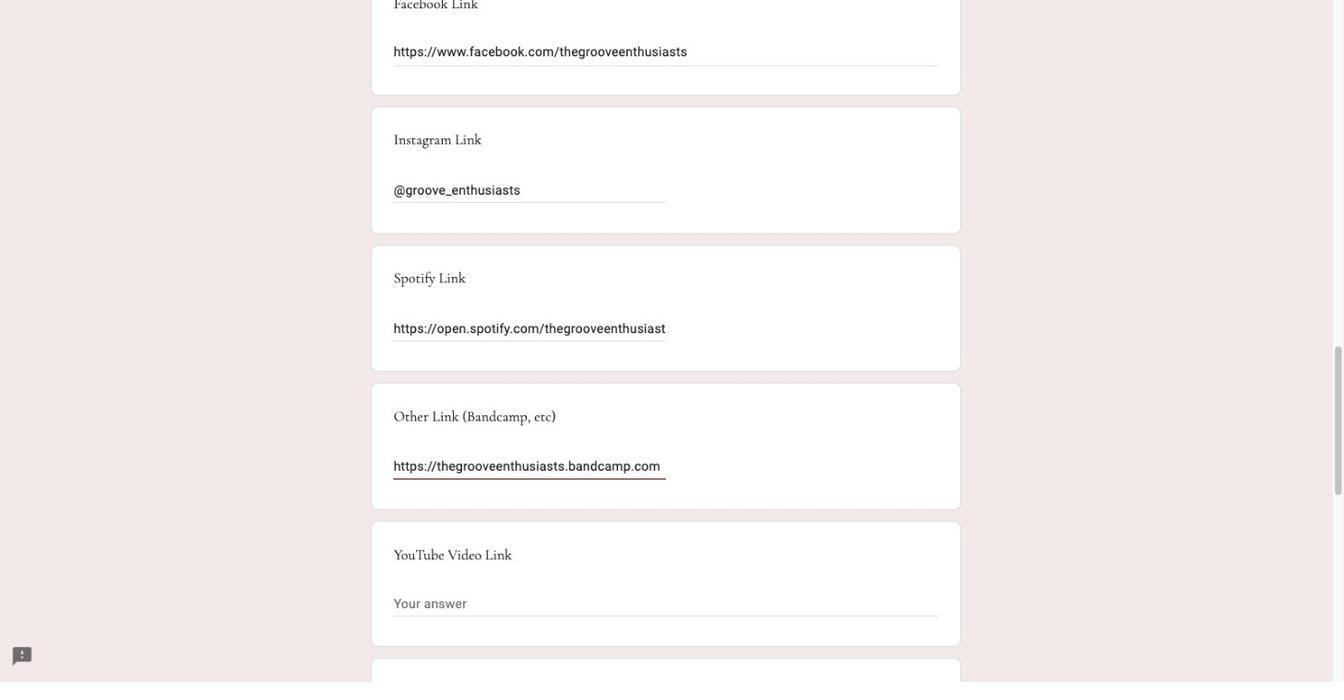 Task type: vqa. For each thing, say whether or not it's contained in the screenshot.
text box
yes



Task type: describe. For each thing, give the bounding box(es) containing it.
report a problem to google image
[[11, 646, 33, 668]]



Task type: locate. For each thing, give the bounding box(es) containing it.
None text field
[[394, 456, 666, 478]]

None text field
[[394, 43, 939, 65], [394, 179, 666, 201], [394, 318, 666, 340], [394, 594, 939, 616], [394, 43, 939, 65], [394, 179, 666, 201], [394, 318, 666, 340], [394, 594, 939, 616]]



